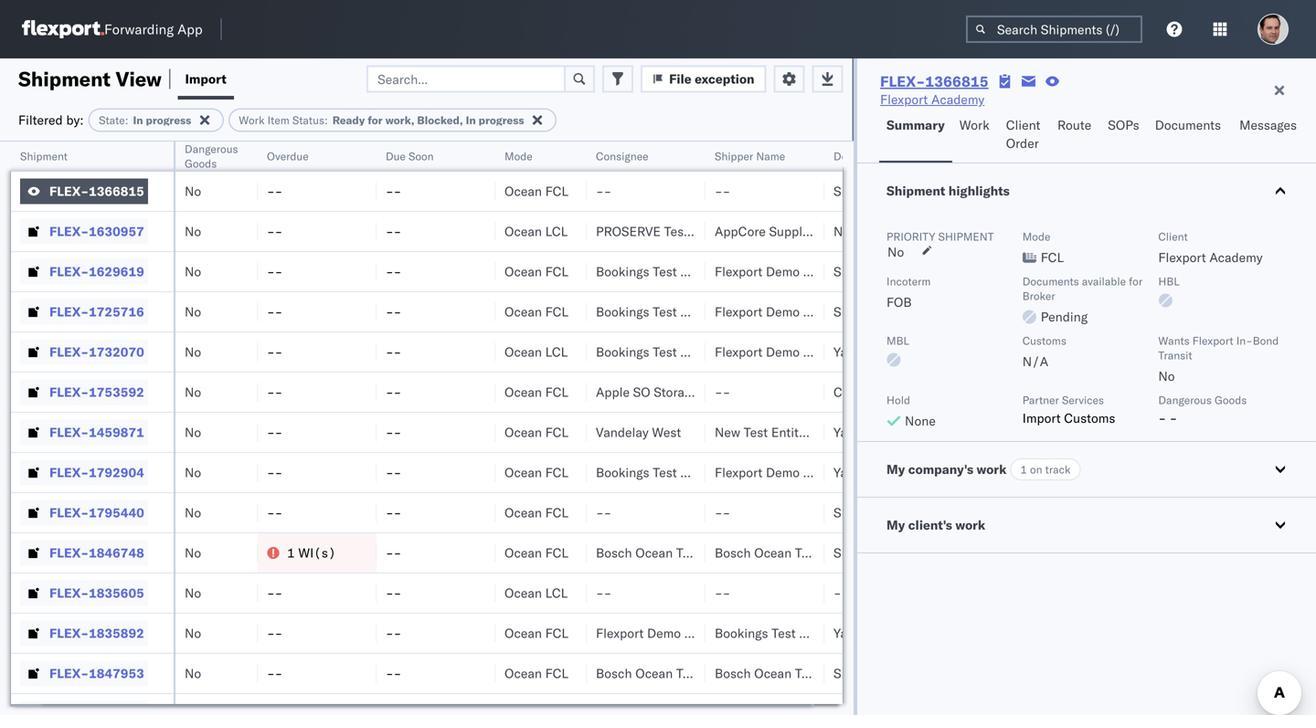 Task type: vqa. For each thing, say whether or not it's contained in the screenshot.
test
yes



Task type: describe. For each thing, give the bounding box(es) containing it.
flex- for the 'flex-1847953' button
[[49, 666, 89, 682]]

departure
[[834, 149, 884, 163]]

n/a
[[1023, 354, 1049, 370]]

documents for documents
[[1155, 117, 1221, 133]]

china for flex-1725716
[[895, 304, 929, 320]]

1 for 1 wi(s)
[[287, 545, 295, 561]]

apple
[[596, 384, 630, 400]]

no for flex-1366815
[[185, 183, 201, 199]]

1732070
[[89, 344, 144, 360]]

mode button
[[495, 145, 569, 164]]

app
[[177, 21, 203, 38]]

customs n/a
[[1023, 334, 1067, 370]]

no for flex-1835892
[[185, 626, 201, 642]]

fcl for flex-1459871
[[545, 425, 569, 441]]

china for flex-1846748
[[898, 545, 932, 561]]

shipment view
[[18, 66, 162, 91]]

so
[[633, 384, 650, 400]]

flex-1366815 link
[[880, 72, 989, 90]]

use)
[[760, 384, 793, 400]]

services
[[1062, 393, 1104, 407]]

storage
[[654, 384, 698, 400]]

bond
[[1253, 334, 1279, 348]]

partner services import customs
[[1023, 393, 1116, 426]]

no for flex-1792904
[[185, 465, 201, 481]]

state
[[99, 113, 125, 127]]

(do
[[701, 384, 728, 400]]

flexport demo shipper co. for 1725716
[[715, 304, 869, 320]]

ocean for 1366815
[[505, 183, 542, 199]]

consignee for flex-1732070
[[680, 344, 742, 360]]

no down sheva,
[[888, 244, 904, 260]]

fcl for flex-1847953
[[545, 666, 569, 682]]

flexport demo shipper co. for 1732070
[[715, 344, 869, 360]]

wi(s)
[[298, 545, 336, 561]]

lcl for bookings
[[545, 344, 568, 360]]

bookings for flex-1725716
[[596, 304, 649, 320]]

shipper for flex-1792904
[[803, 465, 848, 481]]

no for flex-1459871
[[185, 425, 201, 441]]

consignee for flex-1725716
[[680, 304, 742, 320]]

documents available for broker
[[1023, 275, 1143, 303]]

hold
[[887, 393, 910, 407]]

fcl for flex-1366815
[[545, 183, 569, 199]]

resize handle column header for consignee button in the top of the page
[[684, 142, 706, 716]]

yantian for flex-1792904
[[834, 465, 877, 481]]

available
[[1082, 275, 1126, 288]]

flex-1795440 button
[[20, 500, 148, 526]]

not
[[731, 384, 757, 400]]

flexport inside wants flexport in-bond transit no
[[1193, 334, 1234, 348]]

partner
[[1023, 393, 1059, 407]]

consignee inside consignee button
[[596, 149, 649, 163]]

work for my client's work
[[956, 517, 986, 533]]

ocean fcl for flex-1835892
[[505, 626, 569, 642]]

shanghai, china for flex-1725716
[[834, 304, 929, 320]]

shanghai, china for flex-1629619
[[834, 264, 929, 280]]

shipper for flex-1725716
[[803, 304, 848, 320]]

flex-1847953
[[49, 666, 144, 682]]

no for flex-1732070
[[185, 344, 201, 360]]

my for my client's work
[[887, 517, 905, 533]]

flex- for flex-1630957 button
[[49, 223, 89, 239]]

flex-1835892
[[49, 626, 144, 642]]

work item status : ready for work, blocked, in progress
[[239, 113, 524, 127]]

flex-1629619 button
[[20, 259, 148, 285]]

shanghai, for flex-1795440
[[834, 505, 892, 521]]

Search... text field
[[367, 65, 566, 93]]

flex- for the flex-1835605 button
[[49, 585, 89, 601]]

yantian for flex-1459871
[[834, 425, 877, 441]]

flex- for flex-1459871 button
[[49, 425, 89, 441]]

1366815 inside button
[[89, 183, 144, 199]]

pending
[[1041, 309, 1088, 325]]

goods for dangerous goods
[[185, 157, 217, 170]]

mode inside mode button
[[505, 149, 533, 163]]

documents button
[[1148, 109, 1232, 163]]

3 resize handle column header from the left
[[355, 142, 377, 716]]

flex-1459871
[[49, 425, 144, 441]]

1459871
[[89, 425, 144, 441]]

flex- up flexport academy
[[880, 72, 925, 90]]

soon
[[409, 149, 434, 163]]

flex-1795440
[[49, 505, 144, 521]]

2 in from the left
[[466, 113, 476, 127]]

shipper name button
[[706, 145, 806, 164]]

bookings for flex-1629619
[[596, 264, 649, 280]]

flexport academy link
[[880, 90, 985, 109]]

item
[[267, 113, 290, 127]]

1 in from the left
[[133, 113, 143, 127]]

1 on track
[[1020, 463, 1071, 477]]

messages
[[1239, 117, 1297, 133]]

ocean lcl for bookings test consignee
[[505, 344, 568, 360]]

no for flex-1846748
[[185, 545, 201, 561]]

appcore supply ltd
[[715, 223, 831, 239]]

bookings test consignee for flex-1629619
[[596, 264, 742, 280]]

consignee for flex-1792904
[[680, 465, 742, 481]]

ready
[[332, 113, 365, 127]]

appcore
[[715, 223, 766, 239]]

my for my company's work
[[887, 462, 905, 478]]

flex-1846748
[[49, 545, 144, 561]]

port
[[887, 149, 907, 163]]

nhava
[[834, 223, 870, 239]]

shenzhen, china
[[834, 545, 932, 561]]

flexport demo shipper co. for 1629619
[[715, 264, 869, 280]]

co. for 1732070
[[851, 344, 869, 360]]

flex-1366815 inside button
[[49, 183, 144, 199]]

apple so storage (do not use)
[[596, 384, 793, 400]]

fcl for flex-1795440
[[545, 505, 569, 521]]

ocean fcl for flex-1629619
[[505, 264, 569, 280]]

wants flexport in-bond transit no
[[1158, 334, 1279, 384]]

ocean fcl for flex-1846748
[[505, 545, 569, 561]]

status
[[292, 113, 324, 127]]

ocean fcl for flex-1792904
[[505, 465, 569, 481]]

on
[[1030, 463, 1043, 477]]

1835605
[[89, 585, 144, 601]]

co. for 1792904
[[851, 465, 869, 481]]

resize handle column header for mode button
[[565, 142, 587, 716]]

ocean fcl for flex-1795440
[[505, 505, 569, 521]]

file exception
[[669, 71, 755, 87]]

no for flex-1725716
[[185, 304, 201, 320]]

1846748
[[89, 545, 144, 561]]

india
[[916, 223, 945, 239]]

flex-1459871 button
[[20, 420, 148, 446]]

documents for documents available for broker
[[1023, 275, 1079, 288]]

due
[[386, 149, 406, 163]]

no for flex-1629619
[[185, 264, 201, 280]]

1795440
[[89, 505, 144, 521]]

shanghai, for flex-1725716
[[834, 304, 892, 320]]

west
[[652, 425, 681, 441]]

work for my company's work
[[977, 462, 1007, 478]]

bookings for flex-1792904
[[596, 465, 649, 481]]

track
[[1045, 463, 1071, 477]]

shipment for shipment view
[[18, 66, 111, 91]]

forwarding
[[104, 21, 174, 38]]

shanghai, for flex-1847953
[[834, 666, 892, 682]]

china for flex-1795440
[[895, 505, 929, 521]]

summary
[[887, 117, 945, 133]]

flex- for flex-1835892 "button"
[[49, 626, 89, 642]]

priority shipment
[[887, 230, 994, 244]]

flex-1847953 button
[[20, 661, 148, 687]]

academy inside client flexport academy incoterm fob
[[1210, 250, 1263, 266]]

flex-1753592 button
[[20, 380, 148, 405]]

dangerous goods
[[185, 142, 238, 170]]

shipper for flex-1629619
[[803, 264, 848, 280]]

flexport. image
[[22, 20, 104, 38]]

blocked,
[[417, 113, 463, 127]]

filtered
[[18, 112, 63, 128]]

new test entity 2
[[715, 425, 817, 441]]

work,
[[385, 113, 414, 127]]

by:
[[66, 112, 84, 128]]

no for flex-1835605
[[185, 585, 201, 601]]

vandelay
[[596, 425, 649, 441]]

2 : from the left
[[324, 113, 328, 127]]

route
[[1058, 117, 1092, 133]]

co. for 1629619
[[851, 264, 869, 280]]

ocean for 1459871
[[505, 425, 542, 441]]

my client's work
[[887, 517, 986, 533]]

demo for 1732070
[[766, 344, 800, 360]]

no for flex-1795440
[[185, 505, 201, 521]]

in-
[[1236, 334, 1253, 348]]

lcl for proserve
[[545, 223, 568, 239]]

flex-1846748 button
[[20, 541, 148, 566]]

shanghai, for flex-1366815
[[834, 183, 892, 199]]

filtered by:
[[18, 112, 84, 128]]



Task type: locate. For each thing, give the bounding box(es) containing it.
no down dangerous goods
[[185, 183, 201, 199]]

ocean fcl for flex-1753592
[[505, 384, 569, 400]]

work left on
[[977, 462, 1007, 478]]

ocean for 1732070
[[505, 344, 542, 360]]

flex-1792904
[[49, 465, 144, 481]]

flex- down flex-1725716 button
[[49, 344, 89, 360]]

dangerous goods button
[[175, 138, 251, 171]]

0 vertical spatial work
[[977, 462, 1007, 478]]

: down view
[[125, 113, 128, 127]]

2 progress from the left
[[479, 113, 524, 127]]

9 ocean fcl from the top
[[505, 626, 569, 642]]

goods inside dangerous goods
[[185, 157, 217, 170]]

0 horizontal spatial academy
[[931, 91, 985, 107]]

transit
[[1158, 349, 1192, 362]]

ocean fcl for flex-1725716
[[505, 304, 569, 320]]

shipment inside button
[[20, 149, 68, 163]]

dangerous inside "dangerous goods - -"
[[1158, 393, 1212, 407]]

summary button
[[879, 109, 952, 163]]

6 resize handle column header from the left
[[684, 142, 706, 716]]

in right the state
[[133, 113, 143, 127]]

yantian
[[834, 344, 877, 360], [834, 425, 877, 441], [834, 465, 877, 481], [834, 626, 877, 642]]

0 horizontal spatial goods
[[185, 157, 217, 170]]

priority
[[887, 230, 935, 244]]

0 horizontal spatial :
[[125, 113, 128, 127]]

ocean for 1753592
[[505, 384, 542, 400]]

flex- down flex-1792904 button
[[49, 505, 89, 521]]

1 horizontal spatial import
[[1023, 410, 1061, 426]]

client up hbl
[[1158, 230, 1188, 244]]

progress up mode button
[[479, 113, 524, 127]]

overdue
[[267, 149, 309, 163]]

shipment down port
[[887, 183, 945, 199]]

ocean for 1846748
[[505, 545, 542, 561]]

6 ocean fcl from the top
[[505, 465, 569, 481]]

1725716
[[89, 304, 144, 320]]

import button
[[178, 58, 234, 100]]

ocean fcl for flex-1459871
[[505, 425, 569, 441]]

for inside documents available for broker
[[1129, 275, 1143, 288]]

flexport demo shipper co.
[[715, 264, 869, 280], [715, 304, 869, 320], [715, 344, 869, 360], [715, 465, 869, 481], [596, 626, 750, 642]]

shipment button
[[11, 145, 155, 164]]

ocean lcl for proserve test account
[[505, 223, 568, 239]]

client's
[[908, 517, 952, 533]]

bookings test consignee
[[596, 264, 742, 280], [596, 304, 742, 320], [596, 344, 742, 360], [596, 465, 742, 481], [715, 626, 861, 642]]

demo for 1725716
[[766, 304, 800, 320]]

1 my from the top
[[887, 462, 905, 478]]

1 vertical spatial goods
[[1215, 393, 1247, 407]]

client flexport academy incoterm fob
[[887, 230, 1263, 310]]

0 vertical spatial ocean lcl
[[505, 223, 568, 239]]

1 ocean fcl from the top
[[505, 183, 569, 199]]

1 left wi(s)
[[287, 545, 295, 561]]

2 ocean fcl from the top
[[505, 264, 569, 280]]

0 horizontal spatial flex-1366815
[[49, 183, 144, 199]]

dangerous for dangerous goods - -
[[1158, 393, 1212, 407]]

no for flex-1630957
[[185, 223, 201, 239]]

1 horizontal spatial mode
[[1023, 230, 1051, 244]]

flex- inside button
[[49, 223, 89, 239]]

1 vertical spatial my
[[887, 517, 905, 533]]

fcl for flex-1835892
[[545, 626, 569, 642]]

flex-1366815
[[880, 72, 989, 90], [49, 183, 144, 199]]

fcl for flex-1792904
[[545, 465, 569, 481]]

forwarding app link
[[22, 20, 203, 38]]

shipment inside button
[[887, 183, 945, 199]]

flex- down flex-1846748 button
[[49, 585, 89, 601]]

1 vertical spatial lcl
[[545, 344, 568, 360]]

5 shanghai, china from the top
[[834, 666, 929, 682]]

no right 1629619
[[185, 264, 201, 280]]

4 shanghai, from the top
[[834, 505, 892, 521]]

my client's work button
[[857, 498, 1316, 553]]

1366815 up the 1630957
[[89, 183, 144, 199]]

3 ocean lcl from the top
[[505, 585, 568, 601]]

0 vertical spatial for
[[368, 113, 383, 127]]

flex- down flex-1732070 button
[[49, 384, 89, 400]]

work for work item status : ready for work, blocked, in progress
[[239, 113, 265, 127]]

0 horizontal spatial 1
[[287, 545, 295, 561]]

1 left on
[[1020, 463, 1027, 477]]

goods down wants flexport in-bond transit no
[[1215, 393, 1247, 407]]

work inside button
[[956, 517, 986, 533]]

work for work
[[960, 117, 990, 133]]

proserve test account
[[596, 223, 740, 239]]

ocean for 1725716
[[505, 304, 542, 320]]

0 horizontal spatial work
[[239, 113, 265, 127]]

demo for 1629619
[[766, 264, 800, 280]]

my inside button
[[887, 517, 905, 533]]

resize handle column header for shipment button
[[152, 142, 174, 716]]

no right 1835605
[[185, 585, 201, 601]]

flexport inside client flexport academy incoterm fob
[[1158, 250, 1206, 266]]

dangerous
[[185, 142, 238, 156], [1158, 393, 1212, 407]]

1 vertical spatial mode
[[1023, 230, 1051, 244]]

flex- down flex-1753592 button
[[49, 425, 89, 441]]

4 resize handle column header from the left
[[473, 142, 495, 716]]

1 vertical spatial academy
[[1210, 250, 1263, 266]]

0 vertical spatial my
[[887, 462, 905, 478]]

no
[[185, 183, 201, 199], [185, 223, 201, 239], [888, 244, 904, 260], [185, 264, 201, 280], [185, 304, 201, 320], [185, 344, 201, 360], [1158, 368, 1175, 384], [185, 384, 201, 400], [185, 425, 201, 441], [185, 465, 201, 481], [185, 505, 201, 521], [185, 545, 201, 561], [185, 585, 201, 601], [185, 626, 201, 642], [185, 666, 201, 682]]

1 wi(s)
[[287, 545, 336, 561]]

: left ready
[[324, 113, 328, 127]]

2 vertical spatial lcl
[[545, 585, 568, 601]]

1629619
[[89, 264, 144, 280]]

for right available
[[1129, 275, 1143, 288]]

1 vertical spatial 1366815
[[89, 183, 144, 199]]

flex- down "flex-1366815" button
[[49, 223, 89, 239]]

2 shanghai, from the top
[[834, 264, 892, 280]]

import down app
[[185, 71, 226, 87]]

flex- down "flex-1795440" button
[[49, 545, 89, 561]]

no right 1835892
[[185, 626, 201, 642]]

my
[[887, 462, 905, 478], [887, 517, 905, 533]]

customs down services
[[1064, 410, 1116, 426]]

flex- for flex-1629619 button
[[49, 264, 89, 280]]

flex-1630957
[[49, 223, 144, 239]]

1 vertical spatial 1
[[287, 545, 295, 561]]

incoterm
[[887, 275, 931, 288]]

3 shanghai, china from the top
[[834, 304, 929, 320]]

1 horizontal spatial progress
[[479, 113, 524, 127]]

client up order
[[1006, 117, 1041, 133]]

flex- for flex-1732070 button
[[49, 344, 89, 360]]

0 vertical spatial mode
[[505, 149, 533, 163]]

fcl for flex-1725716
[[545, 304, 569, 320]]

1 vertical spatial documents
[[1023, 275, 1079, 288]]

no inside wants flexport in-bond transit no
[[1158, 368, 1175, 384]]

hbl
[[1158, 275, 1180, 288]]

flex-1366815 button
[[20, 179, 148, 204]]

flex- down flex-1835892 "button"
[[49, 666, 89, 682]]

flex- inside "button"
[[49, 626, 89, 642]]

1 horizontal spatial dangerous
[[1158, 393, 1212, 407]]

1 horizontal spatial goods
[[1215, 393, 1247, 407]]

1 horizontal spatial client
[[1158, 230, 1188, 244]]

documents right sops
[[1155, 117, 1221, 133]]

1 lcl from the top
[[545, 223, 568, 239]]

academy inside flexport academy link
[[931, 91, 985, 107]]

ocean lcl for --
[[505, 585, 568, 601]]

china for flex-1629619
[[895, 264, 929, 280]]

1 : from the left
[[125, 113, 128, 127]]

3 ocean fcl from the top
[[505, 304, 569, 320]]

no right 1792904 at the left bottom of the page
[[185, 465, 201, 481]]

no right 1846748
[[185, 545, 201, 561]]

proserve
[[596, 223, 661, 239]]

2 my from the top
[[887, 517, 905, 533]]

work inside button
[[960, 117, 990, 133]]

1 yantian from the top
[[834, 344, 877, 360]]

1 vertical spatial customs
[[1064, 410, 1116, 426]]

goods down the state : in progress
[[185, 157, 217, 170]]

5 ocean fcl from the top
[[505, 425, 569, 441]]

test
[[664, 223, 688, 239], [653, 264, 677, 280], [653, 304, 677, 320], [653, 344, 677, 360], [744, 425, 768, 441], [653, 465, 677, 481], [676, 545, 700, 561], [795, 545, 819, 561], [772, 626, 796, 642], [676, 666, 700, 682], [795, 666, 819, 682]]

0 horizontal spatial import
[[185, 71, 226, 87]]

customs up n/a
[[1023, 334, 1067, 348]]

Search Shipments (/) text field
[[966, 16, 1143, 43]]

1 vertical spatial work
[[956, 517, 986, 533]]

shipment
[[18, 66, 111, 91], [20, 149, 68, 163], [887, 183, 945, 199]]

0 horizontal spatial mode
[[505, 149, 533, 163]]

1 resize handle column header from the left
[[152, 142, 174, 716]]

2 ocean lcl from the top
[[505, 344, 568, 360]]

ocean for 1835892
[[505, 626, 542, 642]]

0 vertical spatial lcl
[[545, 223, 568, 239]]

shipment down filtered
[[20, 149, 68, 163]]

no right 1732070
[[185, 344, 201, 360]]

documents inside documents button
[[1155, 117, 1221, 133]]

demo for 1792904
[[766, 465, 800, 481]]

china for flex-1847953
[[895, 666, 929, 682]]

1 ocean lcl from the top
[[505, 223, 568, 239]]

flexport demo shipper co. for 1792904
[[715, 465, 869, 481]]

for left work,
[[368, 113, 383, 127]]

1 vertical spatial for
[[1129, 275, 1143, 288]]

ltd
[[812, 223, 831, 239]]

1366815 up flexport academy
[[925, 72, 989, 90]]

ocean for 1835605
[[505, 585, 542, 601]]

work button
[[952, 109, 999, 163]]

ocean for 1630957
[[505, 223, 542, 239]]

0 vertical spatial goods
[[185, 157, 217, 170]]

work left item
[[239, 113, 265, 127]]

4 shanghai, china from the top
[[834, 505, 929, 521]]

2 yantian from the top
[[834, 425, 877, 441]]

work
[[239, 113, 265, 127], [960, 117, 990, 133]]

forwarding app
[[104, 21, 203, 38]]

--
[[267, 183, 283, 199], [386, 183, 402, 199], [596, 183, 612, 199], [715, 183, 731, 199], [267, 223, 283, 239], [386, 223, 402, 239], [267, 264, 283, 280], [386, 264, 402, 280], [267, 304, 283, 320], [386, 304, 402, 320], [267, 344, 283, 360], [386, 344, 402, 360], [267, 384, 283, 400], [386, 384, 402, 400], [715, 384, 731, 400], [267, 425, 283, 441], [386, 425, 402, 441], [267, 465, 283, 481], [386, 465, 402, 481], [267, 505, 283, 521], [386, 505, 402, 521], [596, 505, 612, 521], [715, 505, 731, 521], [386, 545, 402, 561], [267, 585, 283, 601], [386, 585, 402, 601], [596, 585, 612, 601], [715, 585, 731, 601], [834, 585, 849, 601], [267, 626, 283, 642], [386, 626, 402, 642], [267, 666, 283, 682], [386, 666, 402, 682]]

1 horizontal spatial :
[[324, 113, 328, 127]]

3 shanghai, from the top
[[834, 304, 892, 320]]

import down partner
[[1023, 410, 1061, 426]]

supply
[[769, 223, 809, 239]]

shipment for shipment highlights
[[887, 183, 945, 199]]

bookings for flex-1732070
[[596, 344, 649, 360]]

flex- for "flex-1795440" button
[[49, 505, 89, 521]]

highlights
[[949, 183, 1010, 199]]

fcl for flex-1629619
[[545, 264, 569, 280]]

due soon
[[386, 149, 434, 163]]

5 resize handle column header from the left
[[565, 142, 587, 716]]

1 shanghai, from the top
[[834, 183, 892, 199]]

1 vertical spatial dangerous
[[1158, 393, 1212, 407]]

1
[[1020, 463, 1027, 477], [287, 545, 295, 561]]

client for order
[[1006, 117, 1041, 133]]

resize handle column header for the shipper name 'button'
[[803, 142, 824, 716]]

0 vertical spatial flex-1366815
[[880, 72, 989, 90]]

shanghai, china
[[834, 183, 929, 199], [834, 264, 929, 280], [834, 304, 929, 320], [834, 505, 929, 521], [834, 666, 929, 682]]

documents
[[1155, 117, 1221, 133], [1023, 275, 1079, 288]]

1 horizontal spatial work
[[960, 117, 990, 133]]

flex- for flex-1725716 button
[[49, 304, 89, 320]]

ocean for 1795440
[[505, 505, 542, 521]]

flex- down flex-1459871 button
[[49, 465, 89, 481]]

dangerous down transit
[[1158, 393, 1212, 407]]

1792904
[[89, 465, 144, 481]]

messages button
[[1232, 109, 1307, 163]]

client order
[[1006, 117, 1041, 151]]

1 vertical spatial ocean lcl
[[505, 344, 568, 360]]

2 shanghai, china from the top
[[834, 264, 929, 280]]

bookings test consignee for flex-1732070
[[596, 344, 742, 360]]

1366815
[[925, 72, 989, 90], [89, 183, 144, 199]]

my left company's
[[887, 462, 905, 478]]

academy
[[931, 91, 985, 107], [1210, 250, 1263, 266]]

10 ocean fcl from the top
[[505, 666, 569, 682]]

no for flex-1847953
[[185, 666, 201, 682]]

1 vertical spatial flex-1366815
[[49, 183, 144, 199]]

dangerous inside button
[[185, 142, 238, 156]]

0 vertical spatial import
[[185, 71, 226, 87]]

goods for dangerous goods - -
[[1215, 393, 1247, 407]]

goods inside "dangerous goods - -"
[[1215, 393, 1247, 407]]

ocean for 1629619
[[505, 264, 542, 280]]

flex-1366815 down shipment button
[[49, 183, 144, 199]]

shipper inside 'button'
[[715, 149, 753, 163]]

0 vertical spatial shipment
[[18, 66, 111, 91]]

flex-1835605
[[49, 585, 144, 601]]

flex- down shipment button
[[49, 183, 89, 199]]

shipment up by:
[[18, 66, 111, 91]]

flex-
[[880, 72, 925, 90], [49, 183, 89, 199], [49, 223, 89, 239], [49, 264, 89, 280], [49, 304, 89, 320], [49, 344, 89, 360], [49, 384, 89, 400], [49, 425, 89, 441], [49, 465, 89, 481], [49, 505, 89, 521], [49, 545, 89, 561], [49, 585, 89, 601], [49, 626, 89, 642], [49, 666, 89, 682]]

work down flexport academy link
[[960, 117, 990, 133]]

account
[[692, 223, 740, 239]]

file
[[669, 71, 692, 87]]

no right 1847953
[[185, 666, 201, 682]]

1 horizontal spatial 1366815
[[925, 72, 989, 90]]

shanghai, china for flex-1366815
[[834, 183, 929, 199]]

company's
[[908, 462, 974, 478]]

0 horizontal spatial for
[[368, 113, 383, 127]]

academy down flex-1366815 "link"
[[931, 91, 985, 107]]

5 shanghai, from the top
[[834, 666, 892, 682]]

flex-1366815 up flexport academy
[[880, 72, 989, 90]]

shipment
[[938, 230, 994, 244]]

goods
[[185, 157, 217, 170], [1215, 393, 1247, 407]]

flex-1630957 button
[[20, 219, 148, 245]]

wants
[[1158, 334, 1190, 348]]

ocean fcl for flex-1847953
[[505, 666, 569, 682]]

name
[[756, 149, 785, 163]]

shipment highlights
[[887, 183, 1010, 199]]

0 horizontal spatial client
[[1006, 117, 1041, 133]]

shipper for flex-1732070
[[803, 344, 848, 360]]

flexport academy
[[880, 91, 985, 107]]

1 horizontal spatial in
[[466, 113, 476, 127]]

client
[[1006, 117, 1041, 133], [1158, 230, 1188, 244]]

2
[[809, 425, 817, 441]]

resize handle column header
[[152, 142, 174, 716], [236, 142, 258, 716], [355, 142, 377, 716], [473, 142, 495, 716], [565, 142, 587, 716], [684, 142, 706, 716], [803, 142, 824, 716]]

0 horizontal spatial progress
[[146, 113, 191, 127]]

1 vertical spatial import
[[1023, 410, 1061, 426]]

shanghai, for flex-1629619
[[834, 264, 892, 280]]

1 horizontal spatial 1
[[1020, 463, 1027, 477]]

1 vertical spatial shipment
[[20, 149, 68, 163]]

0 vertical spatial customs
[[1023, 334, 1067, 348]]

0 horizontal spatial in
[[133, 113, 143, 127]]

dangerous for dangerous goods
[[185, 142, 238, 156]]

2 vertical spatial shipment
[[887, 183, 945, 199]]

ocean for 1847953
[[505, 666, 542, 682]]

1 progress from the left
[[146, 113, 191, 127]]

mode
[[505, 149, 533, 163], [1023, 230, 1051, 244]]

1 for 1 on track
[[1020, 463, 1027, 477]]

2 vertical spatial ocean lcl
[[505, 585, 568, 601]]

1 horizontal spatial documents
[[1155, 117, 1221, 133]]

vandelay west
[[596, 425, 681, 441]]

state : in progress
[[99, 113, 191, 127]]

1 shanghai, china from the top
[[834, 183, 929, 199]]

flex- down the flex-1835605 button
[[49, 626, 89, 642]]

1 horizontal spatial flex-1366815
[[880, 72, 989, 90]]

flex- down flex-1629619 button
[[49, 304, 89, 320]]

import inside partner services import customs
[[1023, 410, 1061, 426]]

flex-1725716 button
[[20, 299, 148, 325]]

client inside button
[[1006, 117, 1041, 133]]

ocean for 1792904
[[505, 465, 542, 481]]

0 vertical spatial 1366815
[[925, 72, 989, 90]]

0 vertical spatial dangerous
[[185, 142, 238, 156]]

no right "1795440"
[[185, 505, 201, 521]]

progress down view
[[146, 113, 191, 127]]

yantian for flex-1732070
[[834, 344, 877, 360]]

bookings test consignee for flex-1725716
[[596, 304, 742, 320]]

documents inside documents available for broker
[[1023, 275, 1079, 288]]

7 resize handle column header from the left
[[803, 142, 824, 716]]

client inside client flexport academy incoterm fob
[[1158, 230, 1188, 244]]

import inside button
[[185, 71, 226, 87]]

0 horizontal spatial dangerous
[[185, 142, 238, 156]]

0 vertical spatial 1
[[1020, 463, 1027, 477]]

consignee for flex-1629619
[[680, 264, 742, 280]]

work right client's
[[956, 517, 986, 533]]

academy up in-
[[1210, 250, 1263, 266]]

flex- for flex-1846748 button
[[49, 545, 89, 561]]

no down transit
[[1158, 368, 1175, 384]]

yantian for flex-1835892
[[834, 626, 877, 642]]

client for flexport
[[1158, 230, 1188, 244]]

departure port
[[834, 149, 907, 163]]

order
[[1006, 135, 1039, 151]]

in right blocked,
[[466, 113, 476, 127]]

3 yantian from the top
[[834, 465, 877, 481]]

no right 1753592
[[185, 384, 201, 400]]

1847953
[[89, 666, 144, 682]]

my company's work
[[887, 462, 1007, 478]]

4 ocean fcl from the top
[[505, 384, 569, 400]]

7 ocean fcl from the top
[[505, 505, 569, 521]]

flex-1629619
[[49, 264, 144, 280]]

lcl
[[545, 223, 568, 239], [545, 344, 568, 360], [545, 585, 568, 601]]

0 horizontal spatial documents
[[1023, 275, 1079, 288]]

flex- for flex-1753592 button
[[49, 384, 89, 400]]

sops button
[[1101, 109, 1148, 163]]

route button
[[1050, 109, 1101, 163]]

8 ocean fcl from the top
[[505, 545, 569, 561]]

4 yantian from the top
[[834, 626, 877, 642]]

shanghai, china for flex-1795440
[[834, 505, 929, 521]]

2 lcl from the top
[[545, 344, 568, 360]]

3 lcl from the top
[[545, 585, 568, 601]]

1 horizontal spatial for
[[1129, 275, 1143, 288]]

dangerous down import button
[[185, 142, 238, 156]]

-
[[267, 183, 275, 199], [275, 183, 283, 199], [386, 183, 394, 199], [394, 183, 402, 199], [596, 183, 604, 199], [604, 183, 612, 199], [715, 183, 723, 199], [723, 183, 731, 199], [267, 223, 275, 239], [275, 223, 283, 239], [386, 223, 394, 239], [394, 223, 402, 239], [267, 264, 275, 280], [275, 264, 283, 280], [386, 264, 394, 280], [394, 264, 402, 280], [267, 304, 275, 320], [275, 304, 283, 320], [386, 304, 394, 320], [394, 304, 402, 320], [267, 344, 275, 360], [275, 344, 283, 360], [386, 344, 394, 360], [394, 344, 402, 360], [267, 384, 275, 400], [275, 384, 283, 400], [386, 384, 394, 400], [394, 384, 402, 400], [715, 384, 723, 400], [723, 384, 731, 400], [1158, 410, 1166, 426], [1170, 410, 1178, 426], [267, 425, 275, 441], [275, 425, 283, 441], [386, 425, 394, 441], [394, 425, 402, 441], [267, 465, 275, 481], [275, 465, 283, 481], [386, 465, 394, 481], [394, 465, 402, 481], [267, 505, 275, 521], [275, 505, 283, 521], [386, 505, 394, 521], [394, 505, 402, 521], [596, 505, 604, 521], [604, 505, 612, 521], [715, 505, 723, 521], [723, 505, 731, 521], [386, 545, 394, 561], [394, 545, 402, 561], [267, 585, 275, 601], [275, 585, 283, 601], [386, 585, 394, 601], [394, 585, 402, 601], [596, 585, 604, 601], [604, 585, 612, 601], [715, 585, 723, 601], [723, 585, 731, 601], [834, 585, 842, 601], [842, 585, 849, 601], [267, 626, 275, 642], [275, 626, 283, 642], [386, 626, 394, 642], [394, 626, 402, 642], [267, 666, 275, 682], [275, 666, 283, 682], [386, 666, 394, 682], [394, 666, 402, 682]]

no right 1459871
[[185, 425, 201, 441]]

flexport
[[880, 91, 928, 107], [1158, 250, 1206, 266], [715, 264, 763, 280], [715, 304, 763, 320], [1193, 334, 1234, 348], [715, 344, 763, 360], [715, 465, 763, 481], [596, 626, 644, 642]]

documents up broker
[[1023, 275, 1079, 288]]

client order button
[[999, 109, 1050, 163]]

1 vertical spatial client
[[1158, 230, 1188, 244]]

my up shenzhen, china
[[887, 517, 905, 533]]

2 resize handle column header from the left
[[236, 142, 258, 716]]

0 vertical spatial documents
[[1155, 117, 1221, 133]]

no right the 1630957
[[185, 223, 201, 239]]

0 vertical spatial client
[[1006, 117, 1041, 133]]

0 horizontal spatial 1366815
[[89, 183, 144, 199]]

1753592
[[89, 384, 144, 400]]

entity
[[771, 425, 805, 441]]

shipment for shipment
[[20, 149, 68, 163]]

file exception button
[[641, 65, 766, 93], [641, 65, 766, 93]]

0 vertical spatial academy
[[931, 91, 985, 107]]

1 horizontal spatial academy
[[1210, 250, 1263, 266]]

customs inside partner services import customs
[[1064, 410, 1116, 426]]

bookings test consignee for flex-1792904
[[596, 465, 742, 481]]

no right 1725716
[[185, 304, 201, 320]]

flex- down flex-1630957 button
[[49, 264, 89, 280]]



